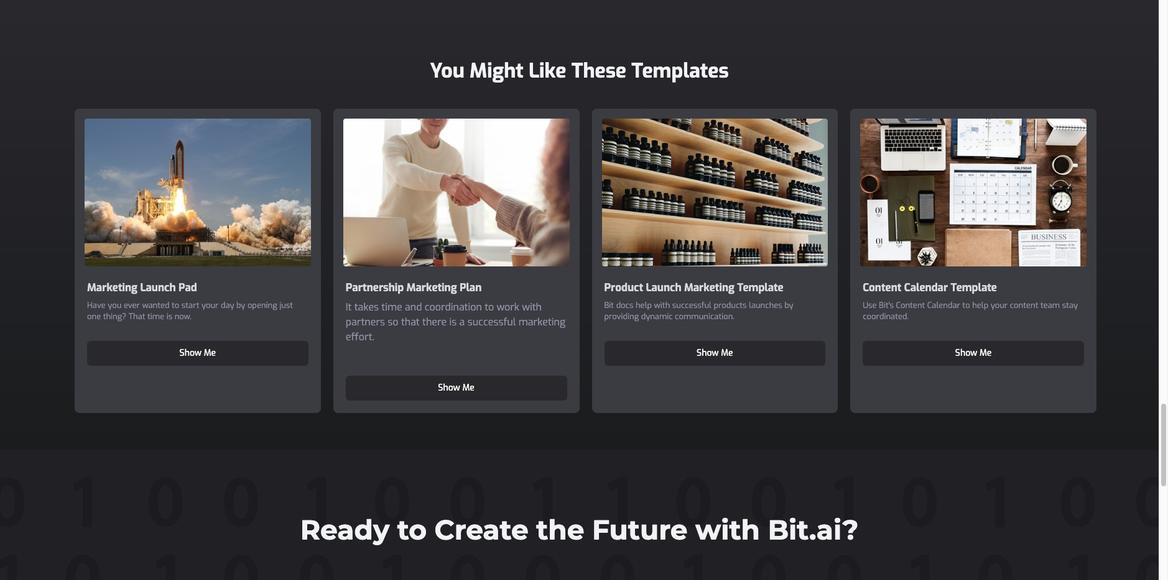 Task type: describe. For each thing, give the bounding box(es) containing it.
me for pad
[[204, 347, 216, 359]]

you
[[108, 300, 122, 311]]

template inside "product launch marketing template bit docs help with successful products launches by providing dynamic communication."
[[737, 281, 784, 295]]

docs
[[616, 300, 634, 311]]

to inside partnership marketing plan it takes time and coordination to work with partners so that there is a successful marketing effort.
[[485, 301, 494, 314]]

just
[[279, 300, 293, 311]]

content calendar template use bit's content calendar to help your content team stay coordinated.
[[863, 281, 1078, 322]]

that
[[401, 316, 420, 329]]

communication.
[[675, 311, 735, 322]]

by for marketing launch pad
[[236, 300, 245, 311]]

marketing launch pad have you ever wanted to start your day by opening just one thing? that time is now.
[[87, 281, 293, 322]]

me for template
[[980, 347, 992, 359]]

0 vertical spatial content
[[863, 281, 902, 295]]

ready
[[300, 514, 390, 547]]

me for plan
[[463, 382, 475, 394]]

to inside marketing launch pad have you ever wanted to start your day by opening just one thing? that time is now.
[[172, 300, 179, 311]]

is inside marketing launch pad have you ever wanted to start your day by opening just one thing? that time is now.
[[166, 311, 172, 322]]

with inside "product launch marketing template bit docs help with successful products launches by providing dynamic communication."
[[654, 300, 670, 311]]

product launch marketing template bit docs help with successful products launches by providing dynamic communication.
[[604, 281, 793, 322]]

help inside "product launch marketing template bit docs help with successful products launches by providing dynamic communication."
[[636, 300, 652, 311]]

instruction manual template image
[[592, 109, 838, 277]]

partnership
[[346, 281, 404, 295]]

your for content calendar template
[[991, 300, 1008, 311]]

to inside content calendar template use bit's content calendar to help your content team stay coordinated.
[[962, 300, 970, 311]]

show for plan
[[438, 382, 460, 394]]

products
[[714, 300, 747, 311]]

successful inside partnership marketing plan it takes time and coordination to work with partners so that there is a successful marketing effort.
[[468, 316, 516, 329]]

you
[[430, 58, 464, 84]]

pad
[[178, 281, 197, 295]]

future
[[592, 514, 688, 547]]

is inside partnership marketing plan it takes time and coordination to work with partners so that there is a successful marketing effort.
[[449, 316, 457, 329]]

you might like these templates
[[430, 58, 729, 84]]

time inside marketing launch pad have you ever wanted to start your day by opening just one thing? that time is now.
[[147, 311, 164, 322]]

ever
[[124, 300, 140, 311]]

show me for pad
[[180, 347, 216, 359]]

show for template
[[955, 347, 977, 359]]

coordination
[[425, 301, 482, 314]]

takes
[[354, 301, 379, 314]]

so
[[388, 316, 398, 329]]

the
[[536, 514, 584, 547]]

bit
[[604, 300, 614, 311]]

show for pad
[[180, 347, 202, 359]]

opening
[[247, 300, 277, 311]]

it
[[346, 301, 352, 314]]

now.
[[175, 311, 191, 322]]

me for marketing
[[721, 347, 733, 359]]

one
[[87, 311, 101, 322]]

dynamic
[[641, 311, 673, 322]]

content
[[1010, 300, 1038, 311]]

show me for template
[[955, 347, 992, 359]]

might
[[470, 58, 524, 84]]

marketing inside marketing launch pad have you ever wanted to start your day by opening just one thing? that time is now.
[[87, 281, 137, 295]]

time inside partnership marketing plan it takes time and coordination to work with partners so that there is a successful marketing effort.
[[382, 301, 402, 314]]

your for marketing launch pad
[[201, 300, 219, 311]]

there
[[422, 316, 447, 329]]



Task type: locate. For each thing, give the bounding box(es) containing it.
your left content
[[991, 300, 1008, 311]]

show me for plan
[[438, 382, 475, 394]]

your inside marketing launch pad have you ever wanted to start your day by opening just one thing? that time is now.
[[201, 300, 219, 311]]

marketing up products
[[684, 281, 735, 295]]

1 marketing from the left
[[87, 281, 137, 295]]

marketing
[[87, 281, 137, 295], [407, 281, 457, 295], [684, 281, 735, 295]]

your inside content calendar template use bit's content calendar to help your content team stay coordinated.
[[991, 300, 1008, 311]]

with inside partnership marketing plan it takes time and coordination to work with partners so that there is a successful marketing effort.
[[522, 301, 542, 314]]

partnership marketing plan it takes time and coordination to work with partners so that there is a successful marketing effort.
[[346, 281, 565, 344]]

1 horizontal spatial brainstorm template image
[[850, 109, 1097, 277]]

start
[[182, 300, 199, 311]]

content
[[863, 281, 902, 295], [896, 300, 925, 311]]

1 horizontal spatial template
[[951, 281, 997, 295]]

by inside marketing launch pad have you ever wanted to start your day by opening just one thing? that time is now.
[[236, 300, 245, 311]]

successful
[[672, 300, 712, 311], [468, 316, 516, 329]]

1 horizontal spatial successful
[[672, 300, 712, 311]]

successful down work
[[468, 316, 516, 329]]

marketing
[[519, 316, 565, 329]]

0 horizontal spatial successful
[[468, 316, 516, 329]]

launches
[[749, 300, 782, 311]]

launch inside "product launch marketing template bit docs help with successful products launches by providing dynamic communication."
[[646, 281, 681, 295]]

1 by from the left
[[236, 300, 245, 311]]

1 horizontal spatial is
[[449, 316, 457, 329]]

1 horizontal spatial launch
[[646, 281, 681, 295]]

0 vertical spatial calendar
[[904, 281, 948, 295]]

1 horizontal spatial with
[[654, 300, 670, 311]]

2 marketing from the left
[[407, 281, 457, 295]]

successful up communication.
[[672, 300, 712, 311]]

me
[[204, 347, 216, 359], [721, 347, 733, 359], [980, 347, 992, 359], [463, 382, 475, 394]]

1 vertical spatial calendar
[[927, 300, 960, 311]]

2 horizontal spatial marketing
[[684, 281, 735, 295]]

is
[[166, 311, 172, 322], [449, 316, 457, 329]]

work
[[497, 301, 519, 314]]

your
[[201, 300, 219, 311], [991, 300, 1008, 311]]

help inside content calendar template use bit's content calendar to help your content team stay coordinated.
[[972, 300, 988, 311]]

wanted
[[142, 300, 170, 311]]

team
[[1041, 300, 1060, 311]]

partners
[[346, 316, 385, 329]]

calendar right bit's
[[927, 300, 960, 311]]

product
[[604, 281, 643, 295]]

time down the wanted
[[147, 311, 164, 322]]

1 horizontal spatial marketing
[[407, 281, 457, 295]]

help up dynamic
[[636, 300, 652, 311]]

2 launch from the left
[[646, 281, 681, 295]]

show for marketing
[[697, 347, 719, 359]]

template
[[737, 281, 784, 295], [951, 281, 997, 295]]

2 by from the left
[[785, 300, 793, 311]]

content up bit's
[[863, 281, 902, 295]]

thing?
[[103, 311, 126, 322]]

launch for product
[[646, 281, 681, 295]]

is left a at the left
[[449, 316, 457, 329]]

launch up dynamic
[[646, 281, 681, 295]]

0 horizontal spatial by
[[236, 300, 245, 311]]

launch inside marketing launch pad have you ever wanted to start your day by opening just one thing? that time is now.
[[140, 281, 176, 295]]

2 horizontal spatial with
[[695, 514, 760, 547]]

3 marketing from the left
[[684, 281, 735, 295]]

0 horizontal spatial launch
[[140, 281, 176, 295]]

1 horizontal spatial by
[[785, 300, 793, 311]]

0 horizontal spatial marketing
[[87, 281, 137, 295]]

marketing up and
[[407, 281, 457, 295]]

1 horizontal spatial help
[[972, 300, 988, 311]]

launch up the wanted
[[140, 281, 176, 295]]

ready to create the future with bit.ai?
[[300, 514, 859, 547]]

marketing inside "product launch marketing template bit docs help with successful products launches by providing dynamic communication."
[[684, 281, 735, 295]]

brainstorm template image for pad
[[75, 109, 321, 277]]

0 horizontal spatial is
[[166, 311, 172, 322]]

these
[[571, 58, 626, 84]]

by
[[236, 300, 245, 311], [785, 300, 793, 311]]

by right 'launches'
[[785, 300, 793, 311]]

a
[[459, 316, 465, 329]]

create
[[434, 514, 529, 547]]

time
[[382, 301, 402, 314], [147, 311, 164, 322]]

content right bit's
[[896, 300, 925, 311]]

and
[[405, 301, 422, 314]]

0 horizontal spatial time
[[147, 311, 164, 322]]

time up so
[[382, 301, 402, 314]]

2 your from the left
[[991, 300, 1008, 311]]

calendar up the coordinated.
[[904, 281, 948, 295]]

0 horizontal spatial with
[[522, 301, 542, 314]]

help left content
[[972, 300, 988, 311]]

1 horizontal spatial time
[[382, 301, 402, 314]]

2 brainstorm template image from the left
[[850, 109, 1097, 277]]

with
[[654, 300, 670, 311], [522, 301, 542, 314], [695, 514, 760, 547]]

by inside "product launch marketing template bit docs help with successful products launches by providing dynamic communication."
[[785, 300, 793, 311]]

effort.
[[346, 331, 374, 344]]

calendar
[[904, 281, 948, 295], [927, 300, 960, 311]]

providing
[[604, 311, 639, 322]]

to
[[172, 300, 179, 311], [962, 300, 970, 311], [485, 301, 494, 314], [397, 514, 427, 547]]

0 horizontal spatial template
[[737, 281, 784, 295]]

1 your from the left
[[201, 300, 219, 311]]

your left day
[[201, 300, 219, 311]]

1 vertical spatial content
[[896, 300, 925, 311]]

launch for marketing
[[140, 281, 176, 295]]

stay
[[1062, 300, 1078, 311]]

0 horizontal spatial help
[[636, 300, 652, 311]]

0 horizontal spatial your
[[201, 300, 219, 311]]

2 help from the left
[[972, 300, 988, 311]]

brand style guide template image
[[333, 109, 579, 277]]

brainstorm template image for template
[[850, 109, 1097, 277]]

1 template from the left
[[737, 281, 784, 295]]

show
[[180, 347, 202, 359], [697, 347, 719, 359], [955, 347, 977, 359], [438, 382, 460, 394]]

template inside content calendar template use bit's content calendar to help your content team stay coordinated.
[[951, 281, 997, 295]]

bit.ai?
[[768, 514, 859, 547]]

1 vertical spatial successful
[[468, 316, 516, 329]]

show me
[[180, 347, 216, 359], [697, 347, 733, 359], [955, 347, 992, 359], [438, 382, 475, 394]]

by right day
[[236, 300, 245, 311]]

help
[[636, 300, 652, 311], [972, 300, 988, 311]]

templates
[[631, 58, 729, 84]]

1 help from the left
[[636, 300, 652, 311]]

bit's
[[879, 300, 894, 311]]

day
[[221, 300, 234, 311]]

0 horizontal spatial brainstorm template image
[[75, 109, 321, 277]]

2 template from the left
[[951, 281, 997, 295]]

use
[[863, 300, 877, 311]]

like
[[529, 58, 566, 84]]

1 brainstorm template image from the left
[[75, 109, 321, 277]]

successful inside "product launch marketing template bit docs help with successful products launches by providing dynamic communication."
[[672, 300, 712, 311]]

is left now.
[[166, 311, 172, 322]]

marketing inside partnership marketing plan it takes time and coordination to work with partners so that there is a successful marketing effort.
[[407, 281, 457, 295]]

1 launch from the left
[[140, 281, 176, 295]]

that
[[129, 311, 145, 322]]

show me for marketing
[[697, 347, 733, 359]]

0 vertical spatial successful
[[672, 300, 712, 311]]

by for product launch marketing template
[[785, 300, 793, 311]]

brainstorm template image
[[75, 109, 321, 277], [850, 109, 1097, 277]]

plan
[[460, 281, 482, 295]]

marketing up you
[[87, 281, 137, 295]]

coordinated.
[[863, 311, 909, 322]]

1 horizontal spatial your
[[991, 300, 1008, 311]]

launch
[[140, 281, 176, 295], [646, 281, 681, 295]]

have
[[87, 300, 106, 311]]



Task type: vqa. For each thing, say whether or not it's contained in the screenshot.
Content Calendar Template Use Bit's Content Calendar to help your content team stay coordinated.
yes



